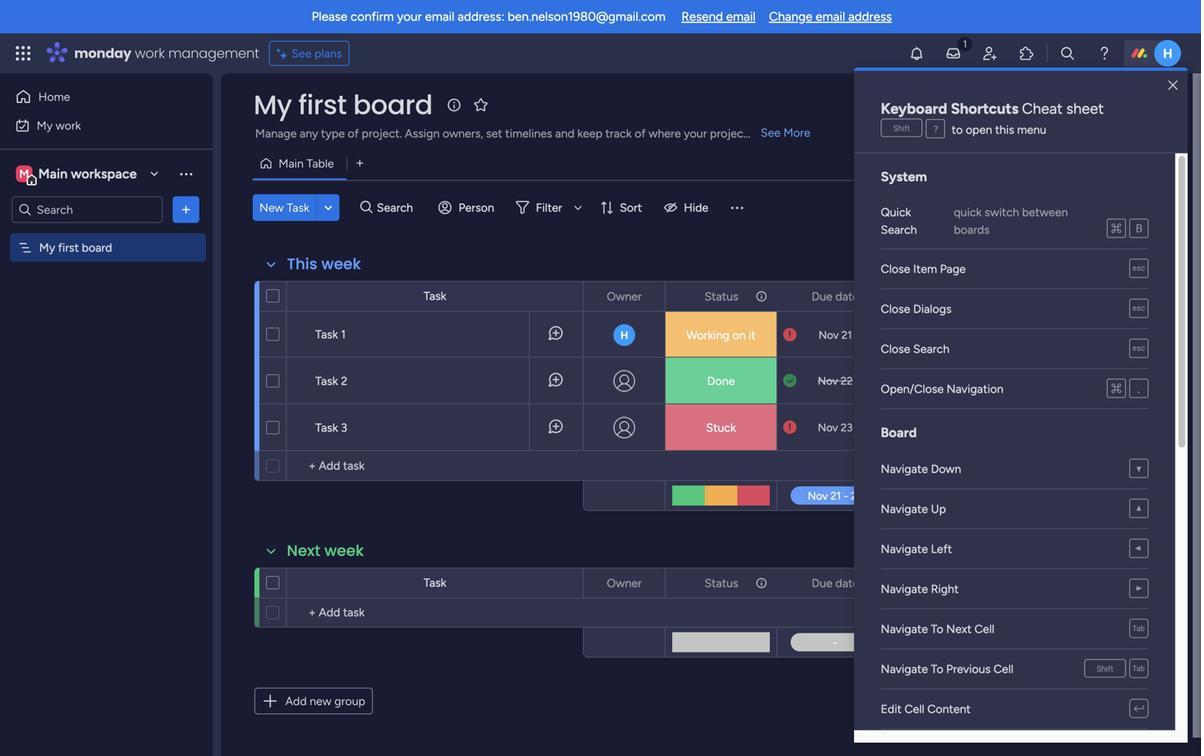 Task type: vqa. For each thing, say whether or not it's contained in the screenshot.
Options icon to the right
no



Task type: locate. For each thing, give the bounding box(es) containing it.
resend
[[682, 9, 724, 24]]

my first board list box
[[0, 230, 213, 487]]

0 vertical spatial cell
[[975, 623, 995, 637]]

it
[[749, 328, 756, 343]]

1 vertical spatial next
[[947, 623, 972, 637]]

to open this menu
[[952, 123, 1047, 137]]

email for resend email
[[727, 9, 756, 24]]

0 vertical spatial 1
[[1123, 98, 1128, 112]]

due date for 2nd due date field from the bottom
[[812, 290, 860, 304]]

status for this week
[[705, 290, 739, 304]]

sort button
[[593, 194, 653, 221]]

2 owner from the top
[[607, 577, 642, 591]]

board down the search in workspace field at top left
[[82, 241, 112, 255]]

work
[[135, 44, 165, 63], [56, 119, 81, 133]]

menu
[[1018, 123, 1047, 137]]

cell for navigate to next cell
[[975, 623, 995, 637]]

1 horizontal spatial my first board
[[254, 86, 433, 124]]

2
[[341, 374, 348, 389]]

workspace
[[71, 166, 137, 182]]

add
[[285, 695, 307, 709]]

4 navigate from the top
[[881, 583, 929, 597]]

1 due date field from the top
[[808, 288, 864, 306]]

column information image
[[755, 290, 769, 303], [871, 577, 885, 590]]

help button
[[1060, 709, 1118, 737]]

v2 shortcuts tab image up "v2 shortcuts enter" icon
[[1130, 660, 1149, 679]]

page
[[941, 262, 966, 276]]

1 vertical spatial my first board
[[39, 241, 112, 255]]

my first board up type
[[254, 86, 433, 124]]

1 horizontal spatial main
[[279, 156, 304, 171]]

v2 shortcuts command image left v2 shortcuts dot image
[[1108, 380, 1127, 399]]

to left previous
[[932, 663, 944, 677]]

1 vertical spatial due date
[[812, 577, 860, 591]]

0 vertical spatial status
[[705, 290, 739, 304]]

date left navigate right
[[836, 577, 860, 591]]

see inside button
[[292, 46, 312, 61]]

your right confirm
[[397, 9, 422, 24]]

navigate left up
[[881, 502, 929, 517]]

my first board inside list box
[[39, 241, 112, 255]]

monday
[[74, 44, 132, 63]]

nov 21
[[819, 329, 853, 342]]

1 vertical spatial first
[[58, 241, 79, 255]]

0 vertical spatial status field
[[701, 288, 743, 306]]

navigate for navigate up
[[881, 502, 929, 517]]

/
[[1115, 98, 1120, 112]]

0 vertical spatial v2 shortcuts esc image
[[1130, 260, 1149, 279]]

2 due date from the top
[[812, 577, 860, 591]]

0 vertical spatial v2 shortcuts tab image
[[1130, 620, 1149, 639]]

see for see plans
[[292, 46, 312, 61]]

arrow down image
[[568, 198, 588, 218]]

1 inside button
[[1123, 98, 1128, 112]]

1 vertical spatial status
[[705, 577, 739, 591]]

open
[[966, 123, 993, 137]]

work down "home" at the left top of the page
[[56, 119, 81, 133]]

1 vertical spatial to
[[932, 663, 944, 677]]

Status field
[[701, 288, 743, 306], [701, 575, 743, 593]]

add new group button
[[255, 689, 373, 715]]

owner for 2nd "owner" field from the bottom of the page
[[607, 290, 642, 304]]

keep
[[578, 126, 603, 141]]

3 v2 shortcuts esc image from the top
[[1130, 340, 1149, 359]]

my first board
[[254, 86, 433, 124], [39, 241, 112, 255]]

manage any type of project. assign owners, set timelines and keep track of where your project stands.
[[255, 126, 788, 141]]

3 email from the left
[[816, 9, 846, 24]]

email right the change
[[816, 9, 846, 24]]

0 horizontal spatial 1
[[341, 328, 346, 342]]

activity button
[[967, 92, 1046, 119]]

cell for navigate to previous cell
[[994, 663, 1014, 677]]

1 horizontal spatial first
[[299, 86, 347, 124]]

done
[[708, 374, 735, 389]]

1 horizontal spatial email
[[727, 9, 756, 24]]

2 navigate from the top
[[881, 502, 929, 517]]

0 vertical spatial first
[[299, 86, 347, 124]]

home button
[[10, 83, 179, 110]]

0 vertical spatial owner field
[[603, 288, 646, 306]]

see left more
[[761, 126, 781, 140]]

1 vertical spatial v2 shortcuts esc image
[[1130, 300, 1149, 319]]

due up nov 21
[[812, 290, 833, 304]]

2 v2 shortcuts esc image from the top
[[1130, 300, 1149, 319]]

nov
[[819, 329, 839, 342], [818, 375, 839, 388], [818, 421, 839, 435]]

shortcuts
[[951, 100, 1019, 118]]

2 vertical spatial v2 shortcuts esc image
[[1130, 340, 1149, 359]]

my first board down the search in workspace field at top left
[[39, 241, 112, 255]]

1 due from the top
[[812, 290, 833, 304]]

cell right previous
[[994, 663, 1014, 677]]

navigate
[[881, 462, 929, 477], [881, 502, 929, 517], [881, 542, 929, 557], [881, 583, 929, 597], [881, 623, 929, 637], [881, 663, 929, 677]]

2 horizontal spatial email
[[816, 9, 846, 24]]

first down the search in workspace field at top left
[[58, 241, 79, 255]]

main left table
[[279, 156, 304, 171]]

due for 2nd due date field
[[812, 577, 833, 591]]

0 vertical spatial work
[[135, 44, 165, 63]]

0 vertical spatial to
[[932, 623, 944, 637]]

invite
[[1083, 98, 1112, 112]]

2 v2 shortcuts tab image from the top
[[1130, 660, 1149, 679]]

status field left column information icon
[[701, 575, 743, 593]]

22
[[841, 375, 853, 388]]

main right workspace 'icon'
[[38, 166, 68, 182]]

v2 search image
[[361, 198, 373, 217]]

next
[[287, 541, 321, 562], [947, 623, 972, 637]]

2 due from the top
[[812, 577, 833, 591]]

0 horizontal spatial column information image
[[755, 290, 769, 303]]

search down quick
[[881, 223, 918, 237]]

this
[[287, 254, 318, 275]]

date up 21
[[836, 290, 860, 304]]

1 to from the top
[[932, 623, 944, 637]]

between
[[1023, 205, 1069, 220]]

status
[[705, 290, 739, 304], [705, 577, 739, 591]]

working
[[687, 328, 730, 343]]

2 status field from the top
[[701, 575, 743, 593]]

0 vertical spatial date
[[836, 290, 860, 304]]

0 vertical spatial v2 shortcuts command image
[[1108, 220, 1127, 239]]

project
[[710, 126, 748, 141]]

dialogs
[[914, 302, 952, 316]]

due date field right column information icon
[[808, 575, 864, 593]]

1 vertical spatial date
[[836, 577, 860, 591]]

1 vertical spatial work
[[56, 119, 81, 133]]

1 up 2
[[341, 328, 346, 342]]

quick switch between boards
[[954, 205, 1069, 237]]

1 vertical spatial due
[[812, 577, 833, 591]]

1 horizontal spatial board
[[353, 86, 433, 124]]

0 vertical spatial search
[[881, 223, 918, 237]]

close left dialogs
[[881, 302, 911, 316]]

0 horizontal spatial next
[[287, 541, 321, 562]]

main inside "button"
[[279, 156, 304, 171]]

0 horizontal spatial board
[[82, 241, 112, 255]]

0 vertical spatial see
[[292, 46, 312, 61]]

to down the right on the bottom right
[[932, 623, 944, 637]]

1 navigate from the top
[[881, 462, 929, 477]]

0 vertical spatial owner
[[607, 290, 642, 304]]

navigate left left
[[881, 542, 929, 557]]

email left address:
[[425, 9, 455, 24]]

workspace image
[[16, 165, 33, 183]]

address:
[[458, 9, 505, 24]]

1 vertical spatial close
[[881, 302, 911, 316]]

My first board field
[[250, 86, 437, 124]]

1 status from the top
[[705, 290, 739, 304]]

0 vertical spatial your
[[397, 9, 422, 24]]

work right monday
[[135, 44, 165, 63]]

boards
[[954, 223, 990, 237]]

first up type
[[299, 86, 347, 124]]

owners,
[[443, 126, 484, 141]]

1 vertical spatial week
[[325, 541, 364, 562]]

1 vertical spatial owner
[[607, 577, 642, 591]]

0 vertical spatial nov
[[819, 329, 839, 342]]

nov left 21
[[819, 329, 839, 342]]

v2 shortcuts esc image
[[1130, 260, 1149, 279], [1130, 300, 1149, 319], [1130, 340, 1149, 359]]

main table button
[[253, 150, 347, 177]]

1 horizontal spatial of
[[635, 126, 646, 141]]

1 horizontal spatial work
[[135, 44, 165, 63]]

cheat
[[1023, 100, 1063, 118]]

0 horizontal spatial email
[[425, 9, 455, 24]]

navigate to next cell
[[881, 623, 995, 637]]

edit cell content
[[881, 703, 971, 717]]

main
[[279, 156, 304, 171], [38, 166, 68, 182]]

email
[[425, 9, 455, 24], [727, 9, 756, 24], [816, 9, 846, 24]]

1 vertical spatial v2 shortcuts tab image
[[1130, 660, 1149, 679]]

project.
[[362, 126, 402, 141]]

week
[[322, 254, 361, 275], [325, 541, 364, 562]]

due date right column information icon
[[812, 577, 860, 591]]

21
[[842, 329, 853, 342]]

to for previous
[[932, 663, 944, 677]]

main workspace
[[38, 166, 137, 182]]

board
[[353, 86, 433, 124], [82, 241, 112, 255]]

to
[[952, 123, 963, 137]]

main inside workspace selection element
[[38, 166, 68, 182]]

2 vertical spatial nov
[[818, 421, 839, 435]]

new task
[[260, 201, 310, 215]]

confirm
[[351, 9, 394, 24]]

1 vertical spatial nov
[[818, 375, 839, 388]]

v2 overdue deadline image
[[784, 328, 797, 343]]

1 horizontal spatial 1
[[1123, 98, 1128, 112]]

v2 shortcuts command image left the v2 shortcuts b icon
[[1108, 220, 1127, 239]]

search down dialogs
[[914, 342, 950, 356]]

table
[[307, 156, 334, 171]]

close
[[881, 262, 911, 276], [881, 302, 911, 316], [881, 342, 911, 356]]

2 email from the left
[[727, 9, 756, 24]]

v2 shortcuts down image
[[1130, 460, 1149, 479]]

Due date field
[[808, 288, 864, 306], [808, 575, 864, 593]]

my down "home" at the left top of the page
[[37, 119, 53, 133]]

board
[[881, 425, 917, 441]]

task 3
[[315, 421, 348, 435]]

1 vertical spatial due date field
[[808, 575, 864, 593]]

0 horizontal spatial of
[[348, 126, 359, 141]]

1 vertical spatial v2 shortcuts command image
[[1108, 380, 1127, 399]]

status up working on it
[[705, 290, 739, 304]]

my work button
[[10, 112, 179, 139]]

1 v2 shortcuts esc image from the top
[[1130, 260, 1149, 279]]

v2 shortcuts command image
[[1108, 220, 1127, 239], [1108, 380, 1127, 399]]

0 horizontal spatial main
[[38, 166, 68, 182]]

options image
[[178, 202, 194, 218]]

1 right "/"
[[1123, 98, 1128, 112]]

navigate right
[[881, 583, 959, 597]]

1 vertical spatial search
[[914, 342, 950, 356]]

new task button
[[253, 194, 316, 221]]

2 close from the top
[[881, 302, 911, 316]]

close left item
[[881, 262, 911, 276]]

2 to from the top
[[932, 663, 944, 677]]

0 vertical spatial next
[[287, 541, 321, 562]]

Search in workspace field
[[35, 200, 139, 220]]

navigate for navigate left
[[881, 542, 929, 557]]

to
[[932, 623, 944, 637], [932, 663, 944, 677]]

navigate up edit
[[881, 663, 929, 677]]

close up open/close
[[881, 342, 911, 356]]

status for next week
[[705, 577, 739, 591]]

option
[[0, 233, 213, 236]]

change email address link
[[770, 9, 893, 24]]

see inside see more link
[[761, 126, 781, 140]]

navigate down the board
[[881, 462, 929, 477]]

column information image
[[755, 577, 769, 590]]

work inside button
[[56, 119, 81, 133]]

owner
[[607, 290, 642, 304], [607, 577, 642, 591]]

timelines
[[506, 126, 553, 141]]

of right type
[[348, 126, 359, 141]]

5 navigate from the top
[[881, 623, 929, 637]]

2 of from the left
[[635, 126, 646, 141]]

navigate down navigate right
[[881, 623, 929, 637]]

1 image
[[958, 34, 973, 53]]

edit
[[881, 703, 902, 717]]

show board description image
[[445, 97, 465, 114]]

status field up working on it
[[701, 288, 743, 306]]

0 horizontal spatial work
[[56, 119, 81, 133]]

of right track
[[635, 126, 646, 141]]

nov left 22
[[818, 375, 839, 388]]

column information image down navigate left
[[871, 577, 885, 590]]

0 horizontal spatial my first board
[[39, 241, 112, 255]]

1 status field from the top
[[701, 288, 743, 306]]

v2 shortcuts right image
[[1130, 580, 1149, 599]]

0 vertical spatial board
[[353, 86, 433, 124]]

1 vertical spatial board
[[82, 241, 112, 255]]

v2 overdue deadline image
[[784, 420, 797, 436]]

0 vertical spatial due date
[[812, 290, 860, 304]]

0 vertical spatial due date field
[[808, 288, 864, 306]]

1 vertical spatial status field
[[701, 575, 743, 593]]

help
[[1074, 714, 1104, 732]]

2 v2 shortcuts command image from the top
[[1108, 380, 1127, 399]]

cell up previous
[[975, 623, 995, 637]]

cell
[[975, 623, 995, 637], [994, 663, 1014, 677], [905, 703, 925, 717]]

v2 done deadline image
[[784, 373, 797, 389]]

email right resend
[[727, 9, 756, 24]]

my down the search in workspace field at top left
[[39, 241, 55, 255]]

resend email link
[[682, 9, 756, 24]]

3 navigate from the top
[[881, 542, 929, 557]]

any
[[300, 126, 318, 141]]

apps image
[[1019, 45, 1036, 62]]

due date up nov 21
[[812, 290, 860, 304]]

navigate for navigate down
[[881, 462, 929, 477]]

1 vertical spatial your
[[684, 126, 708, 141]]

1 horizontal spatial see
[[761, 126, 781, 140]]

1 of from the left
[[348, 126, 359, 141]]

due right column information icon
[[812, 577, 833, 591]]

due date
[[812, 290, 860, 304], [812, 577, 860, 591]]

0 vertical spatial close
[[881, 262, 911, 276]]

activity
[[973, 98, 1014, 112]]

resend email
[[682, 9, 756, 24]]

board inside list box
[[82, 241, 112, 255]]

up
[[932, 502, 947, 517]]

1 horizontal spatial column information image
[[871, 577, 885, 590]]

2 status from the top
[[705, 577, 739, 591]]

v2 shortcuts tab image down v2 shortcuts right icon on the right bottom of page
[[1130, 620, 1149, 639]]

howard image
[[1155, 40, 1182, 67]]

0 vertical spatial due
[[812, 290, 833, 304]]

0 horizontal spatial see
[[292, 46, 312, 61]]

v2 shortcuts tab image
[[1130, 620, 1149, 639], [1130, 660, 1149, 679]]

0 horizontal spatial first
[[58, 241, 79, 255]]

due date field up nov 21
[[808, 288, 864, 306]]

navigate for navigate to previous cell
[[881, 663, 929, 677]]

1 vertical spatial cell
[[994, 663, 1014, 677]]

v2 shortcuts esc image for close item page
[[1130, 260, 1149, 279]]

Owner field
[[603, 288, 646, 306], [603, 575, 646, 593]]

filter
[[536, 201, 563, 215]]

3 close from the top
[[881, 342, 911, 356]]

navigate left the right on the bottom right
[[881, 583, 929, 597]]

column information image up it
[[755, 290, 769, 303]]

due date for 2nd due date field
[[812, 577, 860, 591]]

cell right edit
[[905, 703, 925, 717]]

1 close from the top
[[881, 262, 911, 276]]

1 vertical spatial owner field
[[603, 575, 646, 593]]

2 vertical spatial cell
[[905, 703, 925, 717]]

see left plans at left top
[[292, 46, 312, 61]]

due
[[812, 290, 833, 304], [812, 577, 833, 591]]

6 navigate from the top
[[881, 663, 929, 677]]

v2 shortcuts esc image for close dialogs
[[1130, 300, 1149, 319]]

your right the where on the top of page
[[684, 126, 708, 141]]

my up manage
[[254, 86, 292, 124]]

work for monday
[[135, 44, 165, 63]]

0 vertical spatial week
[[322, 254, 361, 275]]

1 due date from the top
[[812, 290, 860, 304]]

board up project.
[[353, 86, 433, 124]]

nov left 23
[[818, 421, 839, 435]]

1 owner from the top
[[607, 290, 642, 304]]

2 vertical spatial close
[[881, 342, 911, 356]]

1 vertical spatial see
[[761, 126, 781, 140]]

status left column information icon
[[705, 577, 739, 591]]



Task type: describe. For each thing, give the bounding box(es) containing it.
0 vertical spatial my first board
[[254, 86, 433, 124]]

close for close dialogs
[[881, 302, 911, 316]]

v2 shortcuts enter image
[[1130, 700, 1149, 719]]

navigate for navigate to next cell
[[881, 623, 929, 637]]

new
[[260, 201, 284, 215]]

set
[[486, 126, 503, 141]]

main table
[[279, 156, 334, 171]]

workspace selection element
[[16, 164, 139, 186]]

select product image
[[15, 45, 32, 62]]

previous
[[947, 663, 991, 677]]

notifications image
[[909, 45, 926, 62]]

v2 shortcuts dot image
[[1130, 380, 1149, 399]]

right
[[932, 583, 959, 597]]

group
[[335, 695, 366, 709]]

type
[[321, 126, 345, 141]]

nov for nov 23
[[818, 421, 839, 435]]

my work
[[37, 119, 81, 133]]

navigate up
[[881, 502, 947, 517]]

change email address
[[770, 9, 893, 24]]

0 horizontal spatial your
[[397, 9, 422, 24]]

stands.
[[751, 126, 788, 141]]

inbox image
[[946, 45, 962, 62]]

Search field
[[373, 196, 423, 220]]

this week
[[287, 254, 361, 275]]

navigate down
[[881, 462, 962, 477]]

address
[[849, 9, 893, 24]]

sort
[[620, 201, 642, 215]]

23
[[841, 421, 853, 435]]

1 v2 shortcuts command image from the top
[[1108, 220, 1127, 239]]

v2 shortcuts question mark image
[[926, 120, 946, 139]]

stuck
[[706, 421, 737, 435]]

1 v2 shortcuts tab image from the top
[[1130, 620, 1149, 639]]

close dialogs
[[881, 302, 952, 316]]

integrate
[[887, 156, 935, 171]]

first inside list box
[[58, 241, 79, 255]]

task inside button
[[287, 201, 310, 215]]

to for next
[[932, 623, 944, 637]]

week for next week
[[325, 541, 364, 562]]

system
[[881, 169, 928, 185]]

nov 23
[[818, 421, 853, 435]]

search everything image
[[1060, 45, 1077, 62]]

1 horizontal spatial next
[[947, 623, 972, 637]]

+ Add task text field
[[295, 603, 576, 623]]

search for quick
[[881, 223, 918, 237]]

1 date from the top
[[836, 290, 860, 304]]

3
[[341, 421, 348, 435]]

see more
[[761, 126, 811, 140]]

working on it
[[687, 328, 756, 343]]

navigation
[[947, 382, 1004, 396]]

see plans button
[[269, 41, 350, 66]]

hide
[[684, 201, 709, 215]]

nov for nov 22
[[818, 375, 839, 388]]

navigate for navigate right
[[881, 583, 929, 597]]

close item page
[[881, 262, 966, 276]]

autopilot image
[[1040, 152, 1054, 173]]

invite members image
[[982, 45, 999, 62]]

navigate to previous cell
[[881, 663, 1014, 677]]

item
[[914, 262, 938, 276]]

plans
[[315, 46, 342, 61]]

This week field
[[283, 254, 365, 275]]

1 email from the left
[[425, 9, 455, 24]]

quick search
[[881, 205, 918, 237]]

due for 2nd due date field from the bottom
[[812, 290, 833, 304]]

quick
[[954, 205, 982, 220]]

help image
[[1097, 45, 1113, 62]]

nov for nov 21
[[819, 329, 839, 342]]

2 due date field from the top
[[808, 575, 864, 593]]

add to favorites image
[[473, 96, 490, 113]]

assign
[[405, 126, 440, 141]]

0 vertical spatial column information image
[[755, 290, 769, 303]]

status field for this week
[[701, 288, 743, 306]]

my inside list box
[[39, 241, 55, 255]]

on
[[733, 328, 746, 343]]

monday work management
[[74, 44, 259, 63]]

home
[[38, 90, 70, 104]]

week for this week
[[322, 254, 361, 275]]

please
[[312, 9, 348, 24]]

dapulse x slim image
[[1169, 78, 1178, 94]]

and
[[556, 126, 575, 141]]

quick
[[881, 205, 912, 220]]

my inside button
[[37, 119, 53, 133]]

person button
[[432, 194, 505, 221]]

Next week field
[[283, 541, 368, 563]]

v2 shortcuts up image
[[1130, 500, 1149, 519]]

keyboard
[[881, 100, 948, 118]]

next week
[[287, 541, 364, 562]]

content
[[928, 703, 971, 717]]

open/close navigation
[[881, 382, 1004, 396]]

v2 shortcuts esc image for close search
[[1130, 340, 1149, 359]]

v2 shortcuts left image
[[1130, 540, 1149, 559]]

left
[[932, 542, 953, 557]]

next inside field
[[287, 541, 321, 562]]

menu image
[[729, 199, 746, 216]]

v2 shortcuts b image
[[1130, 220, 1149, 239]]

main for main table
[[279, 156, 304, 171]]

down
[[932, 462, 962, 477]]

angle down image
[[324, 202, 332, 214]]

see for see more
[[761, 126, 781, 140]]

1 horizontal spatial your
[[684, 126, 708, 141]]

keyboard shortcuts cheat sheet
[[881, 100, 1105, 118]]

new
[[310, 695, 332, 709]]

+ Add task text field
[[295, 457, 576, 477]]

workspace options image
[[178, 165, 194, 182]]

2 owner field from the top
[[603, 575, 646, 593]]

status field for next week
[[701, 575, 743, 593]]

hide button
[[658, 194, 719, 221]]

navigate left
[[881, 542, 953, 557]]

1 owner field from the top
[[603, 288, 646, 306]]

this
[[996, 123, 1015, 137]]

nov 22
[[818, 375, 853, 388]]

track
[[606, 126, 632, 141]]

work for my
[[56, 119, 81, 133]]

where
[[649, 126, 681, 141]]

add view image
[[357, 158, 363, 170]]

more
[[784, 126, 811, 140]]

see more link
[[759, 124, 813, 141]]

search for close
[[914, 342, 950, 356]]

sheet
[[1067, 100, 1105, 118]]

close for close search
[[881, 342, 911, 356]]

1 vertical spatial 1
[[341, 328, 346, 342]]

1 vertical spatial column information image
[[871, 577, 885, 590]]

invite / 1 button
[[1052, 92, 1135, 119]]

management
[[168, 44, 259, 63]]

owner for 1st "owner" field from the bottom of the page
[[607, 577, 642, 591]]

2 date from the top
[[836, 577, 860, 591]]

task 1
[[315, 328, 346, 342]]

main for main workspace
[[38, 166, 68, 182]]

change
[[770, 9, 813, 24]]

close search
[[881, 342, 950, 356]]

task 2
[[315, 374, 348, 389]]

email for change email address
[[816, 9, 846, 24]]

invite / 1
[[1083, 98, 1128, 112]]

close for close item page
[[881, 262, 911, 276]]



